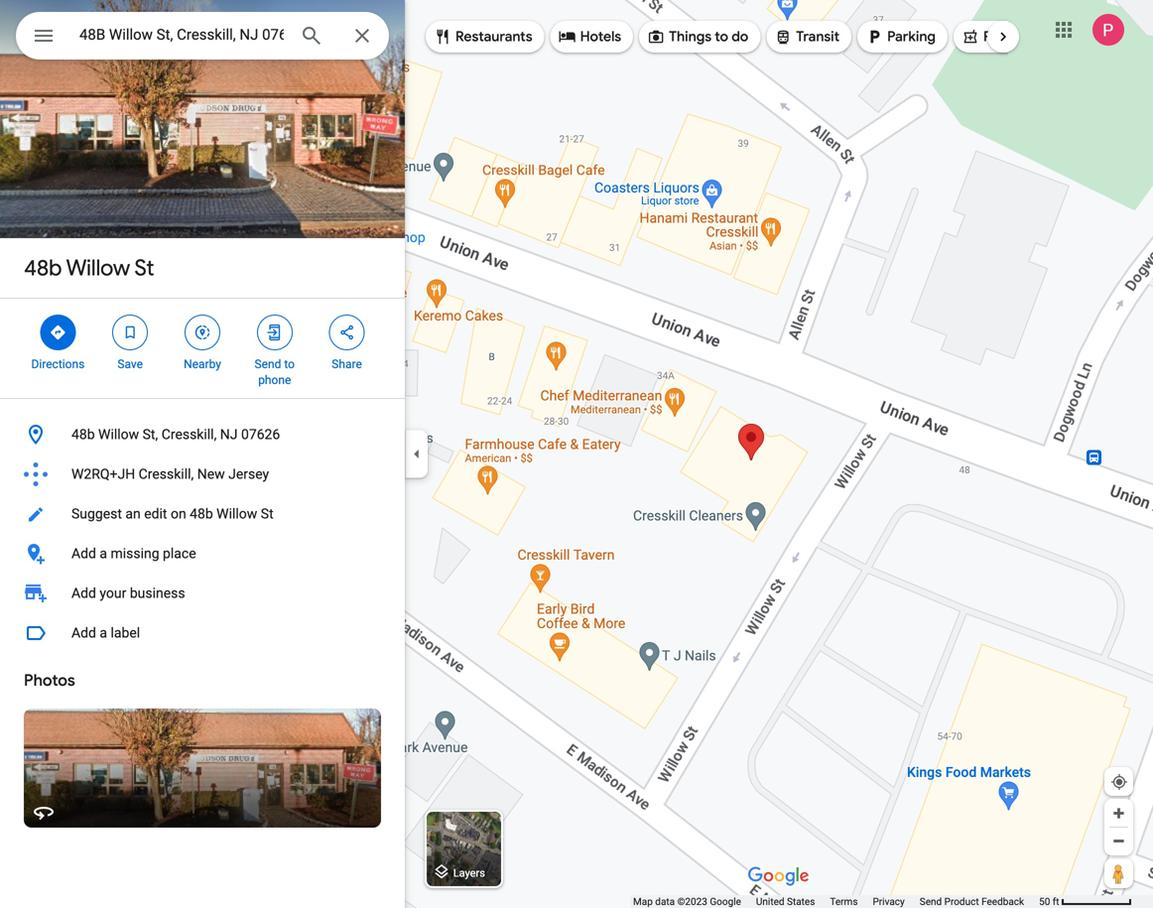 Task type: describe. For each thing, give the bounding box(es) containing it.
things
[[669, 28, 712, 46]]

google maps element
[[0, 0, 1154, 909]]

to inside send to phone
[[284, 358, 295, 371]]

new
[[197, 466, 225, 483]]

send product feedback
[[920, 896, 1025, 908]]

st,
[[143, 427, 158, 443]]


[[648, 26, 665, 48]]

48b willow st main content
[[0, 0, 405, 909]]

48b for 48b willow st, cresskill, nj 07626
[[72, 427, 95, 443]]

0 horizontal spatial st
[[135, 254, 154, 282]]

willow inside suggest an edit on 48b willow st button
[[217, 506, 258, 522]]

data
[[656, 896, 675, 908]]


[[962, 26, 980, 48]]

label
[[111, 625, 140, 642]]

send product feedback button
[[920, 896, 1025, 909]]

pharmacies
[[984, 28, 1060, 46]]

zoom in image
[[1112, 806, 1127, 821]]

actions for 48b willow st region
[[0, 299, 405, 398]]

do
[[732, 28, 749, 46]]

to inside " things to do"
[[715, 28, 729, 46]]

on
[[171, 506, 186, 522]]

 restaurants
[[434, 26, 533, 48]]

terms
[[831, 896, 858, 908]]

nj
[[220, 427, 238, 443]]

w2rq+jh
[[72, 466, 135, 483]]

available search options for this area region
[[411, 13, 1154, 61]]

07626
[[241, 427, 280, 443]]

48B Willow St, Cresskill, NJ 07626 field
[[16, 12, 389, 60]]

google
[[710, 896, 742, 908]]


[[338, 322, 356, 344]]

w2rq+jh cresskill, new jersey
[[72, 466, 269, 483]]

none field inside 48b willow st, cresskill, nj 07626 'field'
[[79, 23, 284, 47]]

0 vertical spatial cresskill,
[[162, 427, 217, 443]]

w2rq+jh cresskill, new jersey button
[[0, 455, 405, 495]]

 search field
[[16, 12, 389, 64]]

willow for st
[[66, 254, 130, 282]]

an
[[126, 506, 141, 522]]

add a label button
[[0, 614, 405, 653]]

show street view coverage image
[[1105, 859, 1134, 889]]

business
[[130, 585, 185, 602]]

privacy
[[873, 896, 905, 908]]

 pharmacies
[[962, 26, 1060, 48]]

add a label
[[72, 625, 140, 642]]

48b willow st, cresskill, nj 07626
[[72, 427, 280, 443]]

 things to do
[[648, 26, 749, 48]]

ft
[[1053, 896, 1060, 908]]

st inside button
[[261, 506, 274, 522]]

hotels
[[581, 28, 622, 46]]

collapse side panel image
[[406, 443, 428, 465]]

48b inside suggest an edit on 48b willow st button
[[190, 506, 213, 522]]

states
[[788, 896, 816, 908]]

send for send to phone
[[255, 358, 281, 371]]

add for add a missing place
[[72, 546, 96, 562]]

parking
[[888, 28, 936, 46]]

add for add your business
[[72, 585, 96, 602]]

footer inside google maps element
[[634, 896, 1040, 909]]


[[49, 322, 67, 344]]

united states button
[[757, 896, 816, 909]]

suggest an edit on 48b willow st button
[[0, 495, 405, 534]]

add your business
[[72, 585, 185, 602]]

 transit
[[775, 26, 840, 48]]

google account: payton hansen  
(payton.hansen@adept.ai) image
[[1093, 14, 1125, 46]]

48b willow st
[[24, 254, 154, 282]]

terms button
[[831, 896, 858, 909]]

edit
[[144, 506, 167, 522]]

48b willow st, cresskill, nj 07626 button
[[0, 415, 405, 455]]

transit
[[797, 28, 840, 46]]

show your location image
[[1111, 774, 1129, 791]]

a for label
[[100, 625, 107, 642]]



Task type: locate. For each thing, give the bounding box(es) containing it.
photos
[[24, 671, 75, 691]]

add a missing place
[[72, 546, 196, 562]]

to up phone
[[284, 358, 295, 371]]

50 ft
[[1040, 896, 1060, 908]]

1 horizontal spatial send
[[920, 896, 943, 908]]

add your business link
[[0, 574, 405, 614]]

product
[[945, 896, 980, 908]]


[[266, 322, 284, 344]]

a for missing
[[100, 546, 107, 562]]

0 horizontal spatial 48b
[[24, 254, 62, 282]]

2 add from the top
[[72, 585, 96, 602]]

willow inside 48b willow st, cresskill, nj 07626 button
[[98, 427, 139, 443]]

send to phone
[[255, 358, 295, 387]]

a
[[100, 546, 107, 562], [100, 625, 107, 642]]

cresskill, up suggest an edit on 48b willow st
[[139, 466, 194, 483]]

 hotels
[[559, 26, 622, 48]]

send for send product feedback
[[920, 896, 943, 908]]

send up phone
[[255, 358, 281, 371]]


[[775, 26, 793, 48]]

1 vertical spatial st
[[261, 506, 274, 522]]

footer containing map data ©2023 google
[[634, 896, 1040, 909]]

add down suggest
[[72, 546, 96, 562]]

0 vertical spatial willow
[[66, 254, 130, 282]]

50
[[1040, 896, 1051, 908]]

suggest an edit on 48b willow st
[[72, 506, 274, 522]]

feedback
[[982, 896, 1025, 908]]

next page image
[[995, 28, 1013, 46]]

st down jersey
[[261, 506, 274, 522]]

2 vertical spatial willow
[[217, 506, 258, 522]]

2 a from the top
[[100, 625, 107, 642]]


[[194, 322, 212, 344]]

zoom out image
[[1112, 834, 1127, 849]]

privacy button
[[873, 896, 905, 909]]

48b for 48b willow st
[[24, 254, 62, 282]]

send
[[255, 358, 281, 371], [920, 896, 943, 908]]

jersey
[[229, 466, 269, 483]]

a left "label"
[[100, 625, 107, 642]]


[[559, 26, 577, 48]]

0 horizontal spatial send
[[255, 358, 281, 371]]

send left product
[[920, 896, 943, 908]]

3 add from the top
[[72, 625, 96, 642]]

50 ft button
[[1040, 896, 1133, 908]]


[[434, 26, 452, 48]]


[[32, 21, 56, 50]]

map
[[634, 896, 653, 908]]

None field
[[79, 23, 284, 47]]

add for add a label
[[72, 625, 96, 642]]

©2023
[[678, 896, 708, 908]]

restaurants
[[456, 28, 533, 46]]

send inside send to phone
[[255, 358, 281, 371]]

footer
[[634, 896, 1040, 909]]

0 vertical spatial add
[[72, 546, 96, 562]]

cresskill, right st,
[[162, 427, 217, 443]]

your
[[100, 585, 126, 602]]

48b right on
[[190, 506, 213, 522]]

1 vertical spatial willow
[[98, 427, 139, 443]]

send inside button
[[920, 896, 943, 908]]

1 horizontal spatial st
[[261, 506, 274, 522]]

1 vertical spatial a
[[100, 625, 107, 642]]

48b inside 48b willow st, cresskill, nj 07626 button
[[72, 427, 95, 443]]

1 horizontal spatial 48b
[[72, 427, 95, 443]]

phone
[[258, 373, 291, 387]]

to
[[715, 28, 729, 46], [284, 358, 295, 371]]

share
[[332, 358, 362, 371]]

0 vertical spatial send
[[255, 358, 281, 371]]

missing
[[111, 546, 159, 562]]

48b up 
[[24, 254, 62, 282]]


[[866, 26, 884, 48]]

place
[[163, 546, 196, 562]]

2 horizontal spatial 48b
[[190, 506, 213, 522]]

add left "label"
[[72, 625, 96, 642]]

st up 
[[135, 254, 154, 282]]

1 a from the top
[[100, 546, 107, 562]]

0 horizontal spatial to
[[284, 358, 295, 371]]

add left your on the bottom left of page
[[72, 585, 96, 602]]

add
[[72, 546, 96, 562], [72, 585, 96, 602], [72, 625, 96, 642]]

1 add from the top
[[72, 546, 96, 562]]

 button
[[16, 12, 72, 64]]

map data ©2023 google
[[634, 896, 742, 908]]

united states
[[757, 896, 816, 908]]

1 vertical spatial to
[[284, 358, 295, 371]]

0 vertical spatial to
[[715, 28, 729, 46]]

directions
[[31, 358, 85, 371]]

suggest
[[72, 506, 122, 522]]

1 vertical spatial add
[[72, 585, 96, 602]]

willow
[[66, 254, 130, 282], [98, 427, 139, 443], [217, 506, 258, 522]]

willow left st,
[[98, 427, 139, 443]]

0 vertical spatial 48b
[[24, 254, 62, 282]]

1 vertical spatial cresskill,
[[139, 466, 194, 483]]

save
[[118, 358, 143, 371]]

st
[[135, 254, 154, 282], [261, 506, 274, 522]]

0 vertical spatial st
[[135, 254, 154, 282]]


[[121, 322, 139, 344]]

2 vertical spatial 48b
[[190, 506, 213, 522]]

cresskill,
[[162, 427, 217, 443], [139, 466, 194, 483]]

0 vertical spatial a
[[100, 546, 107, 562]]

willow down jersey
[[217, 506, 258, 522]]

2 vertical spatial add
[[72, 625, 96, 642]]

 parking
[[866, 26, 936, 48]]

add a missing place button
[[0, 534, 405, 574]]

layers
[[454, 867, 486, 880]]

to left do
[[715, 28, 729, 46]]

1 vertical spatial 48b
[[72, 427, 95, 443]]

united
[[757, 896, 785, 908]]

48b
[[24, 254, 62, 282], [72, 427, 95, 443], [190, 506, 213, 522]]

1 horizontal spatial to
[[715, 28, 729, 46]]

nearby
[[184, 358, 221, 371]]

a left missing
[[100, 546, 107, 562]]

willow up 
[[66, 254, 130, 282]]

willow for st,
[[98, 427, 139, 443]]

1 vertical spatial send
[[920, 896, 943, 908]]

48b up w2rq+jh
[[72, 427, 95, 443]]



Task type: vqa. For each thing, say whether or not it's contained in the screenshot.


